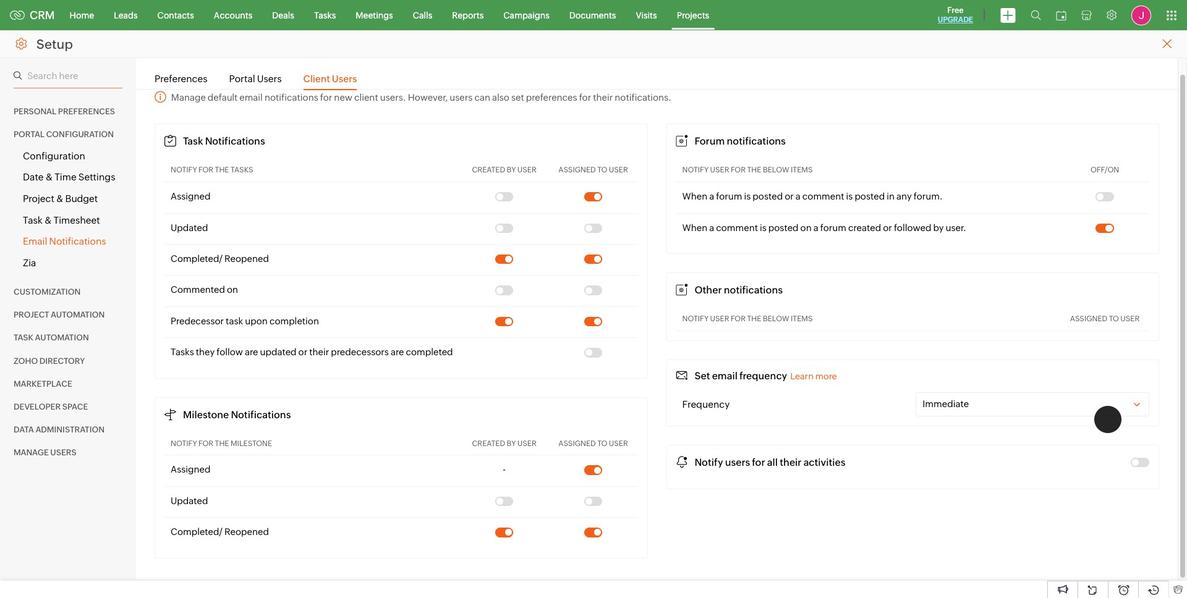 Task type: locate. For each thing, give the bounding box(es) containing it.
create menu element
[[994, 0, 1024, 30]]

home
[[70, 10, 94, 20]]

search element
[[1024, 0, 1049, 30]]

contacts link
[[148, 0, 204, 30]]

deals
[[272, 10, 294, 20]]

tasks link
[[304, 0, 346, 30]]

free
[[948, 6, 964, 15]]

upgrade
[[938, 15, 974, 24]]

tasks
[[314, 10, 336, 20]]

reports
[[452, 10, 484, 20]]

documents
[[570, 10, 616, 20]]

documents link
[[560, 0, 626, 30]]

calls link
[[403, 0, 443, 30]]

profile element
[[1125, 0, 1159, 30]]

visits link
[[626, 0, 667, 30]]

profile image
[[1132, 5, 1152, 25]]



Task type: describe. For each thing, give the bounding box(es) containing it.
free upgrade
[[938, 6, 974, 24]]

deals link
[[263, 0, 304, 30]]

leads link
[[104, 0, 148, 30]]

home link
[[60, 0, 104, 30]]

accounts
[[214, 10, 253, 20]]

visits
[[636, 10, 657, 20]]

projects link
[[667, 0, 720, 30]]

meetings link
[[346, 0, 403, 30]]

accounts link
[[204, 0, 263, 30]]

crm
[[30, 9, 55, 22]]

calls
[[413, 10, 433, 20]]

calendar image
[[1057, 10, 1067, 20]]

search image
[[1031, 10, 1042, 20]]

campaigns link
[[494, 0, 560, 30]]

crm link
[[10, 9, 55, 22]]

reports link
[[443, 0, 494, 30]]

meetings
[[356, 10, 393, 20]]

campaigns
[[504, 10, 550, 20]]

leads
[[114, 10, 138, 20]]

projects
[[677, 10, 710, 20]]

create menu image
[[1001, 8, 1016, 23]]

contacts
[[158, 10, 194, 20]]



Task type: vqa. For each thing, say whether or not it's contained in the screenshot.
Lott for http://feltzprinting.com/
no



